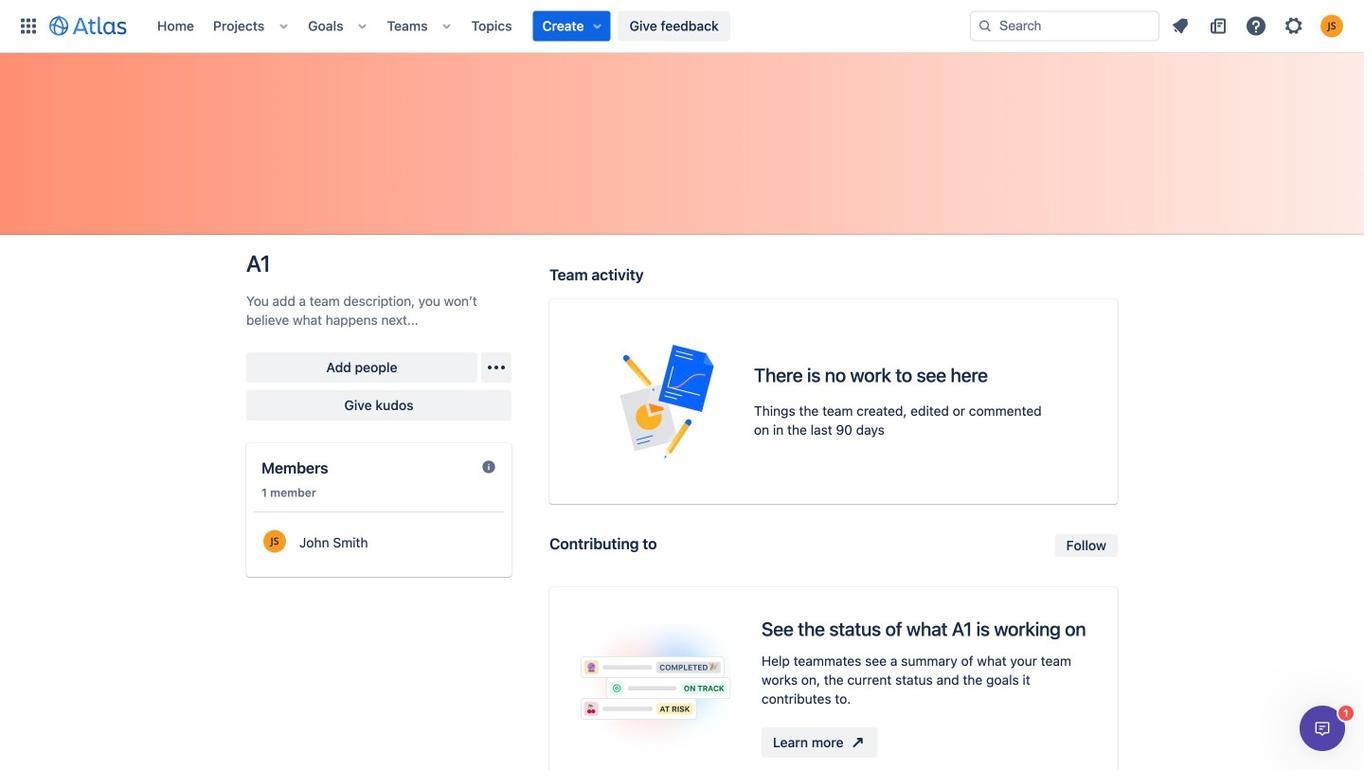 Task type: locate. For each thing, give the bounding box(es) containing it.
top element
[[11, 0, 970, 53]]

notifications image
[[1169, 15, 1192, 37]]

settings image
[[1283, 15, 1306, 37]]

None search field
[[970, 11, 1160, 41]]

banner
[[0, 0, 1364, 53]]

dialog
[[1300, 706, 1345, 751]]

actions image
[[485, 356, 508, 379]]



Task type: vqa. For each thing, say whether or not it's contained in the screenshot.
Add tag image
no



Task type: describe. For each thing, give the bounding box(es) containing it.
account image
[[1321, 15, 1343, 37]]

search image
[[978, 18, 993, 34]]

help image
[[1245, 15, 1268, 37]]

switch to... image
[[17, 15, 40, 37]]

Search field
[[970, 11, 1160, 41]]



